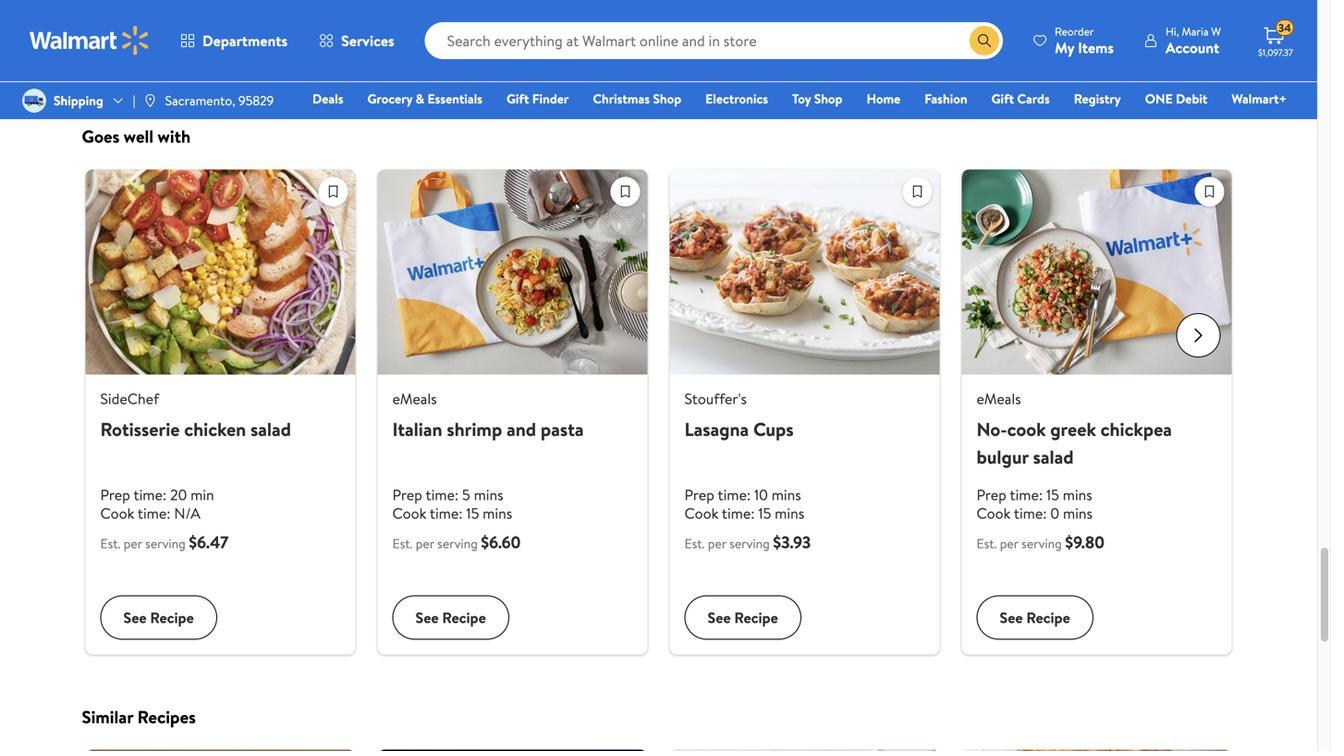 Task type: describe. For each thing, give the bounding box(es) containing it.
recipes
[[137, 705, 196, 729]]

lasagna cups image
[[670, 169, 940, 375]]

 image for shipping
[[22, 89, 46, 113]]

toy shop link
[[784, 89, 851, 109]]

|
[[133, 91, 136, 110]]

bulgur
[[977, 444, 1029, 470]]

4 product group from the left
[[860, 0, 1023, 55]]

toy
[[792, 90, 811, 108]]

saved image for rotisserie chicken salad
[[319, 178, 347, 205]]

see recipe for cups
[[708, 608, 778, 628]]

one
[[1145, 90, 1173, 108]]

saved image for lasagna cups
[[904, 178, 931, 205]]

see for rotisserie chicken salad
[[123, 608, 147, 628]]

see for italian shrimp and pasta
[[416, 608, 439, 628]]

services
[[341, 31, 394, 51]]

w
[[1211, 24, 1221, 39]]

reorder
[[1055, 24, 1094, 39]]

11057
[[539, 40, 564, 55]]

no-cook greek chickpea bulgur salad
[[977, 416, 1172, 470]]

departments
[[202, 31, 288, 51]]

5
[[462, 485, 470, 505]]

est. per serving $6.47
[[100, 531, 229, 554]]

prep for rotisserie chicken salad
[[100, 485, 130, 505]]

sacramento,
[[165, 91, 235, 110]]

est. per serving $3.93
[[685, 531, 811, 554]]

Walmart Site-Wide search field
[[425, 22, 1003, 59]]

shop for toy shop
[[814, 90, 843, 108]]

deals link
[[304, 89, 352, 109]]

walmart+ link
[[1223, 89, 1295, 109]]

see recipe for cook
[[1000, 608, 1070, 628]]

pasta
[[541, 416, 584, 442]]

one debit link
[[1137, 89, 1216, 109]]

est. for no-cook greek chickpea bulgur salad
[[977, 535, 997, 553]]

my
[[1055, 37, 1074, 58]]

n/a
[[174, 503, 200, 523]]

walmart+
[[1232, 90, 1287, 108]]

15 for lasagna cups
[[758, 503, 771, 523]]

15 inside prep time: 15 mins cook time: 0 mins
[[1046, 485, 1059, 505]]

and
[[507, 416, 536, 442]]

rotisserie chicken salad image
[[86, 169, 355, 375]]

no-cook greek chickpea bulgur salad image
[[962, 169, 1232, 375]]

italian
[[392, 416, 442, 442]]

hi,
[[1166, 24, 1179, 39]]

fashion link
[[916, 89, 976, 109]]

&
[[416, 90, 424, 108]]

20
[[170, 485, 187, 505]]

prep time: 15 mins cook time: 0 mins
[[977, 485, 1093, 523]]

chicken
[[184, 416, 246, 442]]

per for rotisserie chicken salad
[[124, 535, 142, 553]]

product group containing 21871
[[290, 0, 454, 55]]

product group containing 6966
[[100, 0, 264, 55]]

gift finder link
[[498, 89, 577, 109]]

cards
[[1017, 90, 1050, 108]]

34
[[1279, 20, 1291, 36]]

0
[[1051, 503, 1060, 523]]

greek
[[1050, 416, 1096, 442]]

walmart image
[[30, 26, 150, 55]]

departments button
[[165, 18, 303, 63]]

grocery & essentials link
[[359, 89, 491, 109]]

est. for lasagna cups
[[685, 535, 705, 553]]

recipe for cups
[[734, 608, 778, 628]]

est. per serving $6.60
[[392, 531, 521, 554]]

95829
[[238, 91, 274, 110]]

similar recipes
[[82, 705, 196, 729]]

gift cards
[[992, 90, 1050, 108]]

rotisserie
[[100, 416, 180, 442]]

salad inside the no-cook greek chickpea bulgur salad
[[1033, 444, 1074, 470]]

registry link
[[1066, 89, 1129, 109]]

see for no-cook greek chickpea bulgur salad
[[1000, 608, 1023, 628]]

stouffer's
[[685, 389, 747, 409]]

$9.80
[[1065, 531, 1105, 554]]

Search search field
[[425, 22, 1003, 59]]

christmas
[[593, 90, 650, 108]]

deals
[[312, 90, 343, 108]]

search icon image
[[977, 33, 992, 48]]

$6.60
[[481, 531, 521, 554]]

next slide of list image
[[1176, 314, 1221, 358]]

goes
[[82, 124, 120, 148]]

$3.93
[[773, 531, 811, 554]]

$1,097.37
[[1258, 46, 1293, 59]]

christmas shop link
[[585, 89, 690, 109]]

reorder my items
[[1055, 24, 1114, 58]]

prep time: 5 mins cook time: 15 mins
[[392, 485, 512, 523]]

est. for rotisserie chicken salad
[[100, 535, 120, 553]]

prep time: 20 min cook time: n/a
[[100, 485, 214, 523]]

per for italian shrimp and pasta
[[416, 535, 434, 553]]

shipping
[[54, 91, 103, 110]]

home link
[[858, 89, 909, 109]]

finder
[[532, 90, 569, 108]]



Task type: locate. For each thing, give the bounding box(es) containing it.
salad
[[251, 416, 291, 442], [1033, 444, 1074, 470]]

well
[[124, 124, 154, 148]]

shop inside toy shop link
[[814, 90, 843, 108]]

recipe for cook
[[1027, 608, 1070, 628]]

 image left shipping
[[22, 89, 46, 113]]

2 saved image from the left
[[904, 178, 931, 205]]

1 recipe from the left
[[150, 608, 194, 628]]

2 per from the left
[[416, 535, 434, 553]]

maria
[[1182, 24, 1209, 39]]

2 see recipe from the left
[[416, 608, 486, 628]]

3 recipe from the left
[[734, 608, 778, 628]]

see recipe down est. per serving $6.47 at the bottom of page
[[123, 608, 194, 628]]

15 for italian shrimp and pasta
[[466, 503, 479, 523]]

1 serving from the left
[[145, 535, 186, 553]]

15 inside prep time: 10 mins cook time: 15 mins
[[758, 503, 771, 523]]

prep inside prep time: 15 mins cook time: 0 mins
[[977, 485, 1007, 505]]

1 product group from the left
[[100, 0, 264, 55]]

 image for sacramento, 95829
[[143, 93, 158, 108]]

cook for italian shrimp and pasta
[[392, 503, 426, 523]]

electronics link
[[697, 89, 777, 109]]

4 cook from the left
[[977, 503, 1011, 523]]

shop inside christmas shop link
[[653, 90, 681, 108]]

2468
[[729, 19, 754, 35]]

toy shop
[[792, 90, 843, 108]]

see down est. per serving $9.80
[[1000, 608, 1023, 628]]

debit
[[1176, 90, 1208, 108]]

3 see recipe from the left
[[708, 608, 778, 628]]

see down est. per serving $3.93
[[708, 608, 731, 628]]

prep left 10
[[685, 485, 715, 505]]

recipe for shrimp
[[442, 608, 486, 628]]

2 cook from the left
[[392, 503, 426, 523]]

prep for italian shrimp and pasta
[[392, 485, 422, 505]]

0 horizontal spatial 15
[[466, 503, 479, 523]]

2 product group from the left
[[290, 0, 454, 55]]

cook for rotisserie chicken salad
[[100, 503, 134, 523]]

serving inside est. per serving $9.80
[[1022, 535, 1062, 553]]

1 horizontal spatial emeals
[[977, 389, 1021, 409]]

gift left "finder"
[[507, 90, 529, 108]]

prep
[[100, 485, 130, 505], [392, 485, 422, 505], [685, 485, 715, 505], [977, 485, 1007, 505]]

chickpea
[[1101, 416, 1172, 442]]

goes well with
[[82, 124, 191, 148]]

per for lasagna cups
[[708, 535, 726, 553]]

italian shrimp and pasta
[[392, 416, 584, 442]]

per inside est. per serving $6.60
[[416, 535, 434, 553]]

lasagna cups
[[685, 416, 794, 442]]

shop
[[653, 90, 681, 108], [814, 90, 843, 108]]

see for lasagna cups
[[708, 608, 731, 628]]

4 see recipe from the left
[[1000, 608, 1070, 628]]

serving down n/a
[[145, 535, 186, 553]]

product group up fashion
[[860, 0, 1023, 55]]

salad right chicken
[[251, 416, 291, 442]]

4 prep from the left
[[977, 485, 1007, 505]]

sidechef
[[100, 389, 159, 409]]

serving inside est. per serving $6.47
[[145, 535, 186, 553]]

product group up sacramento,
[[100, 0, 264, 55]]

per down prep time: 5 mins cook time: 15 mins
[[416, 535, 434, 553]]

serving inside est. per serving $6.60
[[437, 535, 478, 553]]

cups
[[753, 416, 794, 442]]

serving down 0
[[1022, 535, 1062, 553]]

3 see from the left
[[708, 608, 731, 628]]

15 up est. per serving $6.60
[[466, 503, 479, 523]]

3 cook from the left
[[685, 503, 719, 523]]

serving for chicken
[[145, 535, 186, 553]]

15
[[1046, 485, 1059, 505], [466, 503, 479, 523], [758, 503, 771, 523]]

similar
[[82, 705, 133, 729]]

3 product group from the left
[[480, 0, 644, 55]]

essentials
[[428, 90, 483, 108]]

see recipe down est. per serving $3.93
[[708, 608, 778, 628]]

see recipe down est. per serving $9.80
[[1000, 608, 1070, 628]]

saved image for italian shrimp and pasta
[[612, 178, 639, 205]]

0 horizontal spatial gift
[[507, 90, 529, 108]]

0 horizontal spatial  image
[[22, 89, 46, 113]]

per down prep time: 20 min cook time: n/a
[[124, 535, 142, 553]]

gift left cards
[[992, 90, 1014, 108]]

see recipe for shrimp
[[416, 608, 486, 628]]

1 per from the left
[[124, 535, 142, 553]]

4 see from the left
[[1000, 608, 1023, 628]]

4 recipe from the left
[[1027, 608, 1070, 628]]

0 horizontal spatial saved image
[[319, 178, 347, 205]]

product group containing 11057
[[480, 0, 644, 55]]

2 gift from the left
[[992, 90, 1014, 108]]

1 horizontal spatial saved image
[[1196, 178, 1224, 205]]

gift for gift finder
[[507, 90, 529, 108]]

1 emeals from the left
[[392, 389, 437, 409]]

see down est. per serving $6.60
[[416, 608, 439, 628]]

 image
[[22, 89, 46, 113], [143, 93, 158, 108]]

2 emeals from the left
[[977, 389, 1021, 409]]

saved image for no-cook greek chickpea bulgur salad
[[1196, 178, 1224, 205]]

gift cards link
[[983, 89, 1058, 109]]

cook up est. per serving $9.80
[[977, 503, 1011, 523]]

1 saved image from the left
[[612, 178, 639, 205]]

sacramento, 95829
[[165, 91, 274, 110]]

1 cook from the left
[[100, 503, 134, 523]]

3 prep from the left
[[685, 485, 715, 505]]

prep for no-cook greek chickpea bulgur salad
[[977, 485, 1007, 505]]

per inside est. per serving $6.47
[[124, 535, 142, 553]]

christmas shop
[[593, 90, 681, 108]]

cook for no-cook greek chickpea bulgur salad
[[977, 503, 1011, 523]]

cook for lasagna cups
[[685, 503, 719, 523]]

recipe down est. per serving $9.80
[[1027, 608, 1070, 628]]

est. inside est. per serving $3.93
[[685, 535, 705, 553]]

services button
[[303, 18, 410, 63]]

est. inside est. per serving $9.80
[[977, 535, 997, 553]]

3 est. from the left
[[685, 535, 705, 553]]

est. down prep time: 5 mins cook time: 15 mins
[[392, 535, 413, 553]]

prep time: 10 mins cook time: 15 mins
[[685, 485, 804, 523]]

per for no-cook greek chickpea bulgur salad
[[1000, 535, 1019, 553]]

2 est. from the left
[[392, 535, 413, 553]]

recipe for chicken
[[150, 608, 194, 628]]

0 horizontal spatial saved image
[[612, 178, 639, 205]]

est. down prep time: 15 mins cook time: 0 mins on the right bottom
[[977, 535, 997, 553]]

shrimp
[[447, 416, 502, 442]]

emeals up the italian
[[392, 389, 437, 409]]

shop right toy
[[814, 90, 843, 108]]

account
[[1166, 37, 1220, 58]]

6966
[[159, 40, 184, 55]]

emeals
[[392, 389, 437, 409], [977, 389, 1021, 409]]

1 horizontal spatial  image
[[143, 93, 158, 108]]

saved image
[[319, 178, 347, 205], [904, 178, 931, 205]]

15 up est. per serving $9.80
[[1046, 485, 1059, 505]]

per down prep time: 15 mins cook time: 0 mins on the right bottom
[[1000, 535, 1019, 553]]

serving down prep time: 10 mins cook time: 15 mins
[[730, 535, 770, 553]]

2 prep from the left
[[392, 485, 422, 505]]

registry
[[1074, 90, 1121, 108]]

est. inside est. per serving $6.47
[[100, 535, 120, 553]]

prep inside prep time: 20 min cook time: n/a
[[100, 485, 130, 505]]

1 shop from the left
[[653, 90, 681, 108]]

shop for christmas shop
[[653, 90, 681, 108]]

prep left 5
[[392, 485, 422, 505]]

per down prep time: 10 mins cook time: 15 mins
[[708, 535, 726, 553]]

est. for italian shrimp and pasta
[[392, 535, 413, 553]]

1 see recipe from the left
[[123, 608, 194, 628]]

saved image
[[612, 178, 639, 205], [1196, 178, 1224, 205]]

recipe down est. per serving $3.93
[[734, 608, 778, 628]]

mins
[[474, 485, 503, 505], [772, 485, 801, 505], [1063, 485, 1092, 505], [483, 503, 512, 523], [775, 503, 804, 523], [1063, 503, 1093, 523]]

serving inside est. per serving $3.93
[[730, 535, 770, 553]]

home
[[867, 90, 901, 108]]

italian shrimp and pasta image
[[378, 169, 648, 375]]

0 horizontal spatial emeals
[[392, 389, 437, 409]]

prep for lasagna cups
[[685, 485, 715, 505]]

21871
[[349, 40, 374, 55]]

1 horizontal spatial salad
[[1033, 444, 1074, 470]]

$6.47
[[189, 531, 229, 554]]

3 serving from the left
[[730, 535, 770, 553]]

1 horizontal spatial gift
[[992, 90, 1014, 108]]

1 prep from the left
[[100, 485, 130, 505]]

product group up "finder"
[[480, 0, 644, 55]]

1 horizontal spatial 15
[[758, 503, 771, 523]]

product group up grocery
[[290, 0, 454, 55]]

1 saved image from the left
[[319, 178, 347, 205]]

recipe
[[150, 608, 194, 628], [442, 608, 486, 628], [734, 608, 778, 628], [1027, 608, 1070, 628]]

per inside est. per serving $3.93
[[708, 535, 726, 553]]

4 per from the left
[[1000, 535, 1019, 553]]

emeals up no-
[[977, 389, 1021, 409]]

est. inside est. per serving $6.60
[[392, 535, 413, 553]]

prep inside prep time: 10 mins cook time: 15 mins
[[685, 485, 715, 505]]

15 up est. per serving $3.93
[[758, 503, 771, 523]]

with
[[158, 124, 191, 148]]

gift for gift cards
[[992, 90, 1014, 108]]

see recipe down est. per serving $6.60
[[416, 608, 486, 628]]

1 horizontal spatial shop
[[814, 90, 843, 108]]

cook up est. per serving $6.47 at the bottom of page
[[100, 503, 134, 523]]

4 est. from the left
[[977, 535, 997, 553]]

serving for cook
[[1022, 535, 1062, 553]]

see recipe for chicken
[[123, 608, 194, 628]]

no-
[[977, 416, 1007, 442]]

see down est. per serving $6.47 at the bottom of page
[[123, 608, 147, 628]]

hi, maria w account
[[1166, 24, 1221, 58]]

cook inside prep time: 15 mins cook time: 0 mins
[[977, 503, 1011, 523]]

gift
[[507, 90, 529, 108], [992, 90, 1014, 108]]

items
[[1078, 37, 1114, 58]]

1 horizontal spatial saved image
[[904, 178, 931, 205]]

see
[[123, 608, 147, 628], [416, 608, 439, 628], [708, 608, 731, 628], [1000, 608, 1023, 628]]

rotisserie chicken salad
[[100, 416, 291, 442]]

2 shop from the left
[[814, 90, 843, 108]]

15 inside prep time: 5 mins cook time: 15 mins
[[466, 503, 479, 523]]

product group
[[100, 0, 264, 55], [290, 0, 454, 55], [480, 0, 644, 55], [860, 0, 1023, 55]]

3 per from the left
[[708, 535, 726, 553]]

1 vertical spatial salad
[[1033, 444, 1074, 470]]

est. down prep time: 10 mins cook time: 15 mins
[[685, 535, 705, 553]]

serving down prep time: 5 mins cook time: 15 mins
[[437, 535, 478, 553]]

1 see from the left
[[123, 608, 147, 628]]

1 gift from the left
[[507, 90, 529, 108]]

salad down greek
[[1033, 444, 1074, 470]]

per inside est. per serving $9.80
[[1000, 535, 1019, 553]]

grocery & essentials
[[367, 90, 483, 108]]

gift finder
[[507, 90, 569, 108]]

prep down bulgur
[[977, 485, 1007, 505]]

0 horizontal spatial salad
[[251, 416, 291, 442]]

est. per serving $9.80
[[977, 531, 1105, 554]]

one debit
[[1145, 90, 1208, 108]]

emeals for italian
[[392, 389, 437, 409]]

cook
[[1007, 416, 1046, 442]]

0 horizontal spatial shop
[[653, 90, 681, 108]]

est. down prep time: 20 min cook time: n/a
[[100, 535, 120, 553]]

serving
[[145, 535, 186, 553], [437, 535, 478, 553], [730, 535, 770, 553], [1022, 535, 1062, 553]]

prep left 20
[[100, 485, 130, 505]]

recipe down est. per serving $6.60
[[442, 608, 486, 628]]

10
[[754, 485, 768, 505]]

cook up est. per serving $6.60
[[392, 503, 426, 523]]

emeals for no-
[[977, 389, 1021, 409]]

2 see from the left
[[416, 608, 439, 628]]

2 horizontal spatial 15
[[1046, 485, 1059, 505]]

2 saved image from the left
[[1196, 178, 1224, 205]]

min
[[191, 485, 214, 505]]

prep inside prep time: 5 mins cook time: 15 mins
[[392, 485, 422, 505]]

serving for shrimp
[[437, 535, 478, 553]]

cook up est. per serving $3.93
[[685, 503, 719, 523]]

est.
[[100, 535, 120, 553], [392, 535, 413, 553], [685, 535, 705, 553], [977, 535, 997, 553]]

2 recipe from the left
[[442, 608, 486, 628]]

1 est. from the left
[[100, 535, 120, 553]]

 image right |
[[143, 93, 158, 108]]

cook inside prep time: 5 mins cook time: 15 mins
[[392, 503, 426, 523]]

recipe down est. per serving $6.47 at the bottom of page
[[150, 608, 194, 628]]

4 serving from the left
[[1022, 535, 1062, 553]]

serving for cups
[[730, 535, 770, 553]]

2 serving from the left
[[437, 535, 478, 553]]

cook inside prep time: 10 mins cook time: 15 mins
[[685, 503, 719, 523]]

shop right christmas
[[653, 90, 681, 108]]

grocery
[[367, 90, 413, 108]]

electronics
[[705, 90, 768, 108]]

cook
[[100, 503, 134, 523], [392, 503, 426, 523], [685, 503, 719, 523], [977, 503, 1011, 523]]

lasagna
[[685, 416, 749, 442]]

fashion
[[925, 90, 968, 108]]

per
[[124, 535, 142, 553], [416, 535, 434, 553], [708, 535, 726, 553], [1000, 535, 1019, 553]]

cook inside prep time: 20 min cook time: n/a
[[100, 503, 134, 523]]

0 vertical spatial salad
[[251, 416, 291, 442]]



Task type: vqa. For each thing, say whether or not it's contained in the screenshot.


